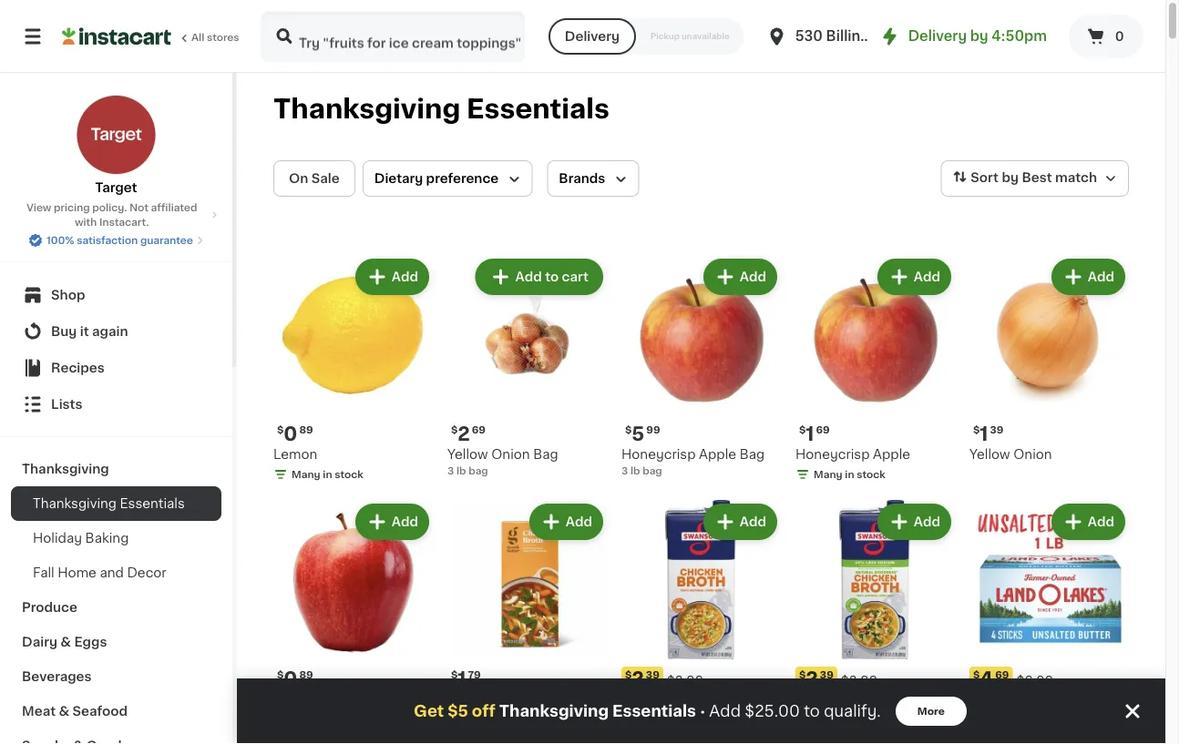 Task type: describe. For each thing, give the bounding box(es) containing it.
39 for swanson's 100% natural, 33% less sodium chicken broth
[[820, 670, 834, 680]]

& for good
[[486, 694, 497, 706]]

pricing
[[54, 203, 90, 213]]

100% satisfaction guarantee button
[[28, 230, 204, 248]]

best
[[1022, 172, 1052, 184]]

0 horizontal spatial 2
[[458, 424, 470, 443]]

honeycrisp apple
[[796, 448, 911, 461]]

5
[[632, 424, 645, 443]]

shop
[[51, 289, 85, 302]]

3 for 2
[[448, 466, 454, 476]]

buy
[[51, 325, 77, 338]]

1 horizontal spatial essentials
[[467, 96, 610, 122]]

(3.38k)
[[689, 732, 727, 742]]

best match
[[1022, 172, 1097, 184]]

buy it again
[[51, 325, 128, 338]]

product group containing 5
[[622, 255, 781, 479]]

delivery by 4:50pm
[[908, 30, 1047, 43]]

fall home and decor link
[[11, 556, 221, 591]]

yellow onion bag 3 lb bag
[[448, 448, 558, 476]]

product group containing 4
[[970, 500, 1129, 745]]

dietary preference button
[[363, 160, 533, 197]]

broth for good
[[448, 712, 483, 725]]

530 billingsley road
[[795, 30, 939, 43]]

sort
[[971, 172, 999, 184]]

meat
[[22, 705, 56, 718]]

(1.37k)
[[1037, 732, 1071, 742]]

get
[[414, 704, 444, 720]]

bag for 2
[[533, 448, 558, 461]]

view
[[27, 203, 51, 213]]

many for 1
[[814, 470, 843, 480]]

natural
[[730, 694, 776, 706]]

39 for swanson's 100% natural chicken broth
[[646, 670, 660, 680]]

target link
[[76, 95, 156, 197]]

beverages link
[[11, 660, 221, 695]]

beverages
[[22, 671, 92, 684]]

79
[[468, 670, 481, 680]]

shop link
[[11, 277, 221, 314]]

all
[[191, 32, 204, 42]]

honeycrisp for honeycrisp apple bag 3 lb bag
[[622, 448, 696, 461]]

qualify.
[[824, 704, 881, 720]]

2 vertical spatial 0
[[284, 669, 297, 689]]

in for 1
[[845, 470, 855, 480]]

recipes link
[[11, 350, 221, 386]]

all stores link
[[62, 11, 241, 62]]

holiday baking link
[[11, 521, 221, 556]]

stock for 1
[[857, 470, 886, 480]]

seafood
[[72, 705, 128, 718]]

more button
[[896, 697, 967, 726]]

brands button
[[547, 160, 639, 197]]

add to cart
[[515, 271, 589, 283]]

on sale
[[289, 172, 340, 185]]

thanksgiving inside treatment tracker modal dialog
[[499, 704, 609, 720]]

target logo image
[[76, 95, 156, 175]]

lakes
[[1019, 694, 1056, 706]]

$ inside $ 1 39
[[973, 425, 980, 435]]

$25.00
[[745, 704, 800, 720]]

$ 1 69
[[799, 424, 830, 443]]

it
[[80, 325, 89, 338]]

natural,
[[904, 694, 954, 706]]

2 for swanson's 100% natural, 33% less sodium chicken broth
[[806, 669, 818, 689]]

in for 0
[[323, 470, 332, 480]]

dietary preference
[[374, 172, 499, 185]]

sodium
[[860, 712, 909, 725]]

land
[[970, 694, 1001, 706]]

99
[[646, 425, 660, 435]]

add button for honeycrisp apple
[[879, 261, 950, 293]]

meat & seafood
[[22, 705, 128, 718]]

$ inside $ 4 69
[[973, 670, 980, 680]]

$2.99 for less
[[841, 675, 878, 688]]

add to cart button
[[477, 261, 602, 293]]

$ inside $ 5 99
[[625, 425, 632, 435]]

$2.39 original price: $2.99 element for natural
[[622, 667, 781, 691]]

100% inside button
[[47, 236, 74, 246]]

add button for good & gather chicken broth
[[531, 506, 602, 539]]

thanksgiving link
[[11, 452, 221, 487]]

$ 5 99
[[625, 424, 660, 443]]

& for meat
[[59, 705, 69, 718]]

$ 1 79
[[451, 669, 481, 689]]

thanksgiving essentials main content
[[237, 73, 1166, 745]]

instacart.
[[99, 217, 149, 227]]

3 for 5
[[622, 466, 628, 476]]

chicken for good & gather chicken broth
[[547, 694, 600, 706]]

chicken inside swanson's 100% natural, 33% less sodium chicken broth
[[796, 730, 848, 743]]

affiliated
[[151, 203, 197, 213]]

2 for swanson's 100% natural chicken broth
[[632, 669, 644, 689]]

swanson's 100% natural, 33% less sodium chicken broth
[[796, 694, 954, 743]]

get $5 off thanksgiving essentials • add $25.00 to qualify.
[[414, 704, 881, 720]]

meat & seafood link
[[11, 695, 221, 729]]

add button for honeycrisp apple bag
[[705, 261, 776, 293]]

chicken for swanson's 100% natural chicken broth
[[622, 712, 674, 725]]

yellow for yellow onion
[[970, 448, 1010, 461]]

brands
[[559, 172, 606, 185]]

road
[[902, 30, 939, 43]]

thanksgiving essentials link
[[11, 487, 221, 521]]

$ 1 39
[[973, 424, 1004, 443]]

add for good & gather chicken broth
[[566, 516, 592, 529]]

again
[[92, 325, 128, 338]]

$ 2 39 for swanson's 100% natural, 33% less sodium chicken broth
[[799, 669, 834, 689]]

service type group
[[549, 18, 744, 55]]

dairy & eggs link
[[11, 625, 221, 660]]

lists
[[51, 398, 82, 411]]

1 89 from the top
[[299, 425, 313, 435]]

4
[[980, 669, 994, 689]]

add for swanson's 100% natural chicken broth
[[740, 516, 767, 529]]

produce link
[[11, 591, 221, 625]]

100% satisfaction guarantee
[[47, 236, 193, 246]]

delivery button
[[549, 18, 636, 55]]

essentials inside treatment tracker modal dialog
[[613, 704, 696, 720]]

yellow onion
[[970, 448, 1052, 461]]

butter
[[970, 712, 1010, 725]]

$ 2 39 for swanson's 100% natural chicken broth
[[625, 669, 660, 689]]

$6.99
[[1017, 675, 1054, 688]]

produce
[[22, 602, 77, 614]]

1 for good
[[458, 669, 466, 689]]

0 button
[[1069, 15, 1144, 58]]

unsalted
[[1059, 694, 1117, 706]]

39 inside $ 1 39
[[990, 425, 1004, 435]]

buy it again link
[[11, 314, 221, 350]]

more
[[918, 707, 945, 717]]

match
[[1055, 172, 1097, 184]]

on sale button
[[273, 160, 355, 197]]

thanksgiving up dietary
[[273, 96, 461, 122]]

treatment tracker modal dialog
[[237, 679, 1166, 745]]

sale
[[311, 172, 340, 185]]

all stores
[[191, 32, 239, 42]]



Task type: locate. For each thing, give the bounding box(es) containing it.
swanson's 100% natural chicken broth
[[622, 694, 776, 725]]

2 horizontal spatial 1
[[980, 424, 989, 443]]

0 vertical spatial $ 0 89
[[277, 424, 313, 443]]

2 vertical spatial essentials
[[613, 704, 696, 720]]

1 horizontal spatial $ 2 39
[[799, 669, 834, 689]]

3 inside honeycrisp apple bag 3 lb bag
[[622, 466, 628, 476]]

1 horizontal spatial 39
[[820, 670, 834, 680]]

swanson's up less
[[796, 694, 863, 706]]

0 horizontal spatial broth
[[448, 712, 483, 725]]

2 up the yellow onion bag 3 lb bag
[[458, 424, 470, 443]]

off
[[472, 704, 496, 720]]

69 right 4
[[996, 670, 1009, 680]]

0 horizontal spatial 69
[[472, 425, 486, 435]]

0 horizontal spatial essentials
[[120, 498, 185, 510]]

1 horizontal spatial stock
[[857, 470, 886, 480]]

1 horizontal spatial 3
[[622, 466, 628, 476]]

1 vertical spatial 89
[[299, 670, 313, 680]]

bag for 5
[[643, 466, 662, 476]]

fall
[[33, 567, 54, 580]]

100% inside swanson's 100% natural, 33% less sodium chicken broth
[[866, 694, 901, 706]]

2 honeycrisp from the left
[[796, 448, 870, 461]]

0 horizontal spatial yellow
[[448, 448, 488, 461]]

bag down $ 5 99
[[643, 466, 662, 476]]

0 horizontal spatial apple
[[699, 448, 737, 461]]

Search field
[[262, 13, 523, 60]]

add for yellow onion
[[1088, 271, 1115, 283]]

broth down the good
[[448, 712, 483, 725]]

land o lakes unsalted butter
[[970, 694, 1117, 725]]

1 $2.99 from the left
[[667, 675, 704, 688]]

2 $ 0 89 from the top
[[277, 669, 313, 689]]

$ 0 89
[[277, 424, 313, 443], [277, 669, 313, 689]]

2 horizontal spatial essentials
[[613, 704, 696, 720]]

broth for swanson's
[[677, 712, 712, 725]]

many
[[292, 470, 321, 480], [814, 470, 843, 480]]

lb inside honeycrisp apple bag 3 lb bag
[[631, 466, 640, 476]]

yellow inside the yellow onion bag 3 lb bag
[[448, 448, 488, 461]]

69 inside $ 2 69
[[472, 425, 486, 435]]

chicken down 33%
[[796, 730, 848, 743]]

policy.
[[92, 203, 127, 213]]

1 horizontal spatial bag
[[643, 466, 662, 476]]

$2.99 up qualify.
[[841, 675, 878, 688]]

and
[[100, 567, 124, 580]]

1 horizontal spatial 1
[[806, 424, 814, 443]]

39 up yellow onion
[[990, 425, 1004, 435]]

honeycrisp down $ 1 69
[[796, 448, 870, 461]]

thanksgiving up the holiday baking
[[33, 498, 117, 510]]

0 vertical spatial by
[[970, 30, 989, 43]]

many for 0
[[292, 470, 321, 480]]

onion inside the yellow onion bag 3 lb bag
[[491, 448, 530, 461]]

& inside good & gather chicken broth
[[486, 694, 497, 706]]

0 horizontal spatial in
[[323, 470, 332, 480]]

swanson's for 33%
[[796, 694, 863, 706]]

thanksgiving right off
[[499, 704, 609, 720]]

delivery inside "link"
[[908, 30, 967, 43]]

0 horizontal spatial bag
[[533, 448, 558, 461]]

decor
[[127, 567, 166, 580]]

2 many in stock from the left
[[814, 470, 886, 480]]

1 onion from the left
[[491, 448, 530, 461]]

0 vertical spatial to
[[545, 271, 559, 283]]

1 apple from the left
[[699, 448, 737, 461]]

& left eggs at the bottom of the page
[[60, 636, 71, 649]]

add for honeycrisp apple
[[914, 271, 941, 283]]

1 horizontal spatial 69
[[816, 425, 830, 435]]

bag
[[469, 466, 488, 476], [643, 466, 662, 476]]

bag for 5
[[740, 448, 765, 461]]

69 for 1
[[816, 425, 830, 435]]

bag inside the yellow onion bag 3 lb bag
[[533, 448, 558, 461]]

1 horizontal spatial chicken
[[622, 712, 674, 725]]

add for swanson's 100% natural, 33% less sodium chicken broth
[[914, 516, 941, 529]]

honeycrisp down 99
[[622, 448, 696, 461]]

0 vertical spatial thanksgiving essentials
[[273, 96, 610, 122]]

2 lb from the left
[[631, 466, 640, 476]]

★★★★★
[[622, 729, 685, 742], [622, 729, 685, 742], [970, 729, 1034, 742], [970, 729, 1034, 742]]

1 vertical spatial to
[[804, 704, 820, 720]]

2 bag from the left
[[643, 466, 662, 476]]

1 horizontal spatial swanson's
[[796, 694, 863, 706]]

1 many from the left
[[292, 470, 321, 480]]

bag inside honeycrisp apple bag 3 lb bag
[[740, 448, 765, 461]]

1 left 79 at bottom
[[458, 669, 466, 689]]

1 vertical spatial by
[[1002, 172, 1019, 184]]

2 89 from the top
[[299, 670, 313, 680]]

delivery for delivery
[[565, 30, 620, 43]]

1 horizontal spatial broth
[[677, 712, 712, 725]]

1 vertical spatial thanksgiving essentials
[[33, 498, 185, 510]]

baking
[[85, 532, 129, 545]]

2 horizontal spatial 2
[[806, 669, 818, 689]]

add for lemon
[[392, 271, 418, 283]]

1 vertical spatial chicken
[[622, 712, 674, 725]]

69 inside $ 4 69
[[996, 670, 1009, 680]]

1 horizontal spatial apple
[[873, 448, 911, 461]]

2 3 from the left
[[622, 466, 628, 476]]

by right sort
[[1002, 172, 1019, 184]]

stock for 0
[[335, 470, 364, 480]]

1 for yellow
[[980, 424, 989, 443]]

1 3 from the left
[[448, 466, 454, 476]]

many down honeycrisp apple
[[814, 470, 843, 480]]

thanksgiving inside "thanksgiving" link
[[22, 463, 109, 476]]

100% up sodium
[[866, 694, 901, 706]]

$
[[277, 425, 284, 435], [451, 425, 458, 435], [625, 425, 632, 435], [799, 425, 806, 435], [973, 425, 980, 435], [277, 670, 284, 680], [451, 670, 458, 680], [625, 670, 632, 680], [799, 670, 806, 680], [973, 670, 980, 680]]

33%
[[796, 712, 823, 725]]

0 horizontal spatial chicken
[[547, 694, 600, 706]]

lb for 5
[[631, 466, 640, 476]]

1 up yellow onion
[[980, 424, 989, 443]]

& right meat
[[59, 705, 69, 718]]

2 yellow from the left
[[970, 448, 1010, 461]]

broth down sodium
[[851, 730, 887, 743]]

product group
[[273, 255, 433, 486], [448, 255, 607, 479], [622, 255, 781, 479], [796, 255, 955, 486], [970, 255, 1129, 464], [273, 500, 433, 731], [448, 500, 607, 745], [622, 500, 781, 745], [796, 500, 955, 745], [970, 500, 1129, 745]]

1 vertical spatial essentials
[[120, 498, 185, 510]]

1 horizontal spatial by
[[1002, 172, 1019, 184]]

dairy & eggs
[[22, 636, 107, 649]]

1 $2.39 original price: $2.99 element from the left
[[622, 667, 781, 691]]

honeycrisp for honeycrisp apple
[[796, 448, 870, 461]]

1 up honeycrisp apple
[[806, 424, 814, 443]]

delivery inside button
[[565, 30, 620, 43]]

0 horizontal spatial 3
[[448, 466, 454, 476]]

by
[[970, 30, 989, 43], [1002, 172, 1019, 184]]

0 horizontal spatial 39
[[646, 670, 660, 680]]

thanksgiving
[[273, 96, 461, 122], [22, 463, 109, 476], [33, 498, 117, 510], [499, 704, 609, 720]]

billingsley
[[826, 30, 899, 43]]

69 for 2
[[472, 425, 486, 435]]

$2.39 original price: $2.99 element
[[622, 667, 781, 691], [796, 667, 955, 691]]

0 vertical spatial essentials
[[467, 96, 610, 122]]

4:50pm
[[992, 30, 1047, 43]]

1 vertical spatial $ 0 89
[[277, 669, 313, 689]]

by for sort
[[1002, 172, 1019, 184]]

2 vertical spatial chicken
[[796, 730, 848, 743]]

onion for yellow onion bag 3 lb bag
[[491, 448, 530, 461]]

1 horizontal spatial yellow
[[970, 448, 1010, 461]]

0 horizontal spatial bag
[[469, 466, 488, 476]]

& right the good
[[486, 694, 497, 706]]

holiday
[[33, 532, 82, 545]]

2 bag from the left
[[740, 448, 765, 461]]

by inside "link"
[[970, 30, 989, 43]]

1 $ 2 39 from the left
[[625, 669, 660, 689]]

bag down $ 2 69
[[469, 466, 488, 476]]

1 swanson's from the left
[[622, 694, 689, 706]]

69 for 4
[[996, 670, 1009, 680]]

0 horizontal spatial by
[[970, 30, 989, 43]]

by for delivery
[[970, 30, 989, 43]]

0 horizontal spatial 100%
[[47, 236, 74, 246]]

39 up qualify.
[[820, 670, 834, 680]]

$ inside $ 1 79
[[451, 670, 458, 680]]

add for land o lakes unsalted butter
[[1088, 516, 1115, 529]]

530
[[795, 30, 823, 43]]

thanksgiving essentials inside the thanksgiving essentials main content
[[273, 96, 610, 122]]

on
[[289, 172, 308, 185]]

0 horizontal spatial $2.99
[[667, 675, 704, 688]]

$ inside $ 1 69
[[799, 425, 806, 435]]

$5
[[448, 704, 468, 720]]

many in stock down lemon
[[292, 470, 364, 480]]

to
[[545, 271, 559, 283], [804, 704, 820, 720]]

home
[[58, 567, 96, 580]]

broth
[[448, 712, 483, 725], [677, 712, 712, 725], [851, 730, 887, 743]]

1 horizontal spatial thanksgiving essentials
[[273, 96, 610, 122]]

cart
[[562, 271, 589, 283]]

0 vertical spatial 89
[[299, 425, 313, 435]]

good
[[448, 694, 483, 706]]

broth inside swanson's 100% natural, 33% less sodium chicken broth
[[851, 730, 887, 743]]

0 horizontal spatial 1
[[458, 669, 466, 689]]

1 in from the left
[[323, 470, 332, 480]]

2 swanson's from the left
[[796, 694, 863, 706]]

many in stock down honeycrisp apple
[[814, 470, 886, 480]]

1 horizontal spatial $2.39 original price: $2.99 element
[[796, 667, 955, 691]]

lb down $ 2 69
[[457, 466, 466, 476]]

1 bag from the left
[[533, 448, 558, 461]]

chicken left •
[[622, 712, 674, 725]]

delivery by 4:50pm link
[[879, 26, 1047, 47]]

1 horizontal spatial bag
[[740, 448, 765, 461]]

89
[[299, 425, 313, 435], [299, 670, 313, 680]]

many down lemon
[[292, 470, 321, 480]]

1 $ 0 89 from the top
[[277, 424, 313, 443]]

to left "cart"
[[545, 271, 559, 283]]

0 horizontal spatial $2.39 original price: $2.99 element
[[622, 667, 781, 691]]

2 horizontal spatial 69
[[996, 670, 1009, 680]]

delivery for delivery by 4:50pm
[[908, 30, 967, 43]]

many in stock for 0
[[292, 470, 364, 480]]

broth inside good & gather chicken broth
[[448, 712, 483, 725]]

$ inside $ 2 69
[[451, 425, 458, 435]]

1 honeycrisp from the left
[[622, 448, 696, 461]]

2 many from the left
[[814, 470, 843, 480]]

lists link
[[11, 386, 221, 423]]

honeycrisp
[[622, 448, 696, 461], [796, 448, 870, 461]]

100%
[[47, 236, 74, 246], [692, 694, 727, 706], [866, 694, 901, 706]]

1 horizontal spatial 100%
[[692, 694, 727, 706]]

1 yellow from the left
[[448, 448, 488, 461]]

bag inside honeycrisp apple bag 3 lb bag
[[643, 466, 662, 476]]

$2.99 up swanson's 100% natural chicken broth
[[667, 675, 704, 688]]

add button for land o lakes unsalted butter
[[1053, 506, 1124, 539]]

2 $2.39 original price: $2.99 element from the left
[[796, 667, 955, 691]]

2 apple from the left
[[873, 448, 911, 461]]

add button
[[357, 261, 427, 293], [705, 261, 776, 293], [879, 261, 950, 293], [1053, 261, 1124, 293], [357, 506, 427, 539], [531, 506, 602, 539], [705, 506, 776, 539], [879, 506, 950, 539], [1053, 506, 1124, 539]]

1 horizontal spatial lb
[[631, 466, 640, 476]]

2 in from the left
[[845, 470, 855, 480]]

0 inside button
[[1115, 30, 1124, 43]]

honeycrisp apple bag 3 lb bag
[[622, 448, 765, 476]]

1 many in stock from the left
[[292, 470, 364, 480]]

0 horizontal spatial many in stock
[[292, 470, 364, 480]]

0 horizontal spatial honeycrisp
[[622, 448, 696, 461]]

apple for honeycrisp apple bag 3 lb bag
[[699, 448, 737, 461]]

lb down 5
[[631, 466, 640, 476]]

swanson's left •
[[622, 694, 689, 706]]

$ 2 39
[[625, 669, 660, 689], [799, 669, 834, 689]]

Best match Sort by field
[[941, 160, 1129, 197]]

100% for swanson's 100% natural, 33% less sodium chicken broth
[[866, 694, 901, 706]]

bag for 2
[[469, 466, 488, 476]]

to left less
[[804, 704, 820, 720]]

bag inside the yellow onion bag 3 lb bag
[[469, 466, 488, 476]]

$2.99 for broth
[[667, 675, 704, 688]]

0 vertical spatial 0
[[1115, 30, 1124, 43]]

2 $ 2 39 from the left
[[799, 669, 834, 689]]

0 horizontal spatial stock
[[335, 470, 364, 480]]

add button for lemon
[[357, 261, 427, 293]]

100% inside swanson's 100% natural chicken broth
[[692, 694, 727, 706]]

0 horizontal spatial lb
[[457, 466, 466, 476]]

dairy
[[22, 636, 57, 649]]

1 for honeycrisp
[[806, 424, 814, 443]]

39
[[990, 425, 1004, 435], [646, 670, 660, 680], [820, 670, 834, 680]]

1 horizontal spatial many in stock
[[814, 470, 886, 480]]

onion for yellow onion
[[1014, 448, 1052, 461]]

2 stock from the left
[[857, 470, 886, 480]]

good & gather chicken broth
[[448, 694, 600, 725]]

target
[[95, 181, 137, 194]]

chicken inside good & gather chicken broth
[[547, 694, 600, 706]]

instacart logo image
[[62, 26, 171, 47]]

add button for swanson's 100% natural chicken broth
[[705, 506, 776, 539]]

1 horizontal spatial honeycrisp
[[796, 448, 870, 461]]

1 horizontal spatial 2
[[632, 669, 644, 689]]

swanson's for chicken
[[622, 694, 689, 706]]

3 down $ 2 69
[[448, 466, 454, 476]]

guarantee
[[140, 236, 193, 246]]

dietary
[[374, 172, 423, 185]]

1 horizontal spatial to
[[804, 704, 820, 720]]

satisfaction
[[77, 236, 138, 246]]

fall home and decor
[[33, 567, 166, 580]]

1 vertical spatial 0
[[284, 424, 297, 443]]

thanksgiving inside thanksgiving essentials link
[[33, 498, 117, 510]]

with
[[75, 217, 97, 227]]

recipes
[[51, 362, 105, 375]]

chicken right gather
[[547, 694, 600, 706]]

essentials left •
[[613, 704, 696, 720]]

not
[[130, 203, 149, 213]]

0 horizontal spatial onion
[[491, 448, 530, 461]]

yellow down $ 1 39
[[970, 448, 1010, 461]]

add inside treatment tracker modal dialog
[[709, 704, 741, 720]]

2 horizontal spatial 100%
[[866, 694, 901, 706]]

0 horizontal spatial swanson's
[[622, 694, 689, 706]]

•
[[700, 704, 706, 719]]

1 horizontal spatial in
[[845, 470, 855, 480]]

0 horizontal spatial $ 2 39
[[625, 669, 660, 689]]

broth up (3.38k)
[[677, 712, 712, 725]]

$4.69 original price: $6.99 element
[[970, 667, 1129, 691]]

1 horizontal spatial onion
[[1014, 448, 1052, 461]]

to inside the add to cart button
[[545, 271, 559, 283]]

by left 4:50pm
[[970, 30, 989, 43]]

swanson's inside swanson's 100% natural chicken broth
[[622, 694, 689, 706]]

lemon
[[273, 448, 318, 461]]

yellow down $ 2 69
[[448, 448, 488, 461]]

thanksgiving essentials up dietary preference
[[273, 96, 610, 122]]

thanksgiving essentials up baking on the bottom of page
[[33, 498, 185, 510]]

39 up get $5 off thanksgiving essentials • add $25.00 to qualify.
[[646, 670, 660, 680]]

less
[[827, 712, 857, 725]]

2 $2.99 from the left
[[841, 675, 878, 688]]

100% down pricing at the left of the page
[[47, 236, 74, 246]]

100% for swanson's 100% natural chicken broth
[[692, 694, 727, 706]]

2 horizontal spatial broth
[[851, 730, 887, 743]]

essentials
[[467, 96, 610, 122], [120, 498, 185, 510], [613, 704, 696, 720]]

by inside field
[[1002, 172, 1019, 184]]

in
[[323, 470, 332, 480], [845, 470, 855, 480]]

apple inside honeycrisp apple bag 3 lb bag
[[699, 448, 737, 461]]

apple for honeycrisp apple
[[873, 448, 911, 461]]

0 horizontal spatial delivery
[[565, 30, 620, 43]]

1 stock from the left
[[335, 470, 364, 480]]

2 horizontal spatial 39
[[990, 425, 1004, 435]]

1 horizontal spatial delivery
[[908, 30, 967, 43]]

holiday baking
[[33, 532, 129, 545]]

69 inside $ 1 69
[[816, 425, 830, 435]]

& for dairy
[[60, 636, 71, 649]]

add button for yellow onion
[[1053, 261, 1124, 293]]

essentials up holiday baking link
[[120, 498, 185, 510]]

to inside treatment tracker modal dialog
[[804, 704, 820, 720]]

lb inside the yellow onion bag 3 lb bag
[[457, 466, 466, 476]]

essentials up brands in the top of the page
[[467, 96, 610, 122]]

swanson's
[[622, 694, 689, 706], [796, 694, 863, 706]]

2 up 33%
[[806, 669, 818, 689]]

thanksgiving up thanksgiving essentials link
[[22, 463, 109, 476]]

0 horizontal spatial thanksgiving essentials
[[33, 498, 185, 510]]

None search field
[[261, 11, 525, 62]]

onion
[[491, 448, 530, 461], [1014, 448, 1052, 461]]

chicken inside swanson's 100% natural chicken broth
[[622, 712, 674, 725]]

eggs
[[74, 636, 107, 649]]

0
[[1115, 30, 1124, 43], [284, 424, 297, 443], [284, 669, 297, 689]]

1 lb from the left
[[457, 466, 466, 476]]

69 up honeycrisp apple
[[816, 425, 830, 435]]

2 up get $5 off thanksgiving essentials • add $25.00 to qualify.
[[632, 669, 644, 689]]

0 horizontal spatial many
[[292, 470, 321, 480]]

2 onion from the left
[[1014, 448, 1052, 461]]

thanksgiving essentials inside thanksgiving essentials link
[[33, 498, 185, 510]]

$2.39 original price: $2.99 element up swanson's 100% natural chicken broth
[[622, 667, 781, 691]]

0 horizontal spatial to
[[545, 271, 559, 283]]

yellow for yellow onion bag 3 lb bag
[[448, 448, 488, 461]]

$2.39 original price: $2.99 element for natural,
[[796, 667, 955, 691]]

swanson's inside swanson's 100% natural, 33% less sodium chicken broth
[[796, 694, 863, 706]]

broth inside swanson's 100% natural chicken broth
[[677, 712, 712, 725]]

1 horizontal spatial $2.99
[[841, 675, 878, 688]]

$ 2 39 up get $5 off thanksgiving essentials • add $25.00 to qualify.
[[625, 669, 660, 689]]

3 down $ 5 99
[[622, 466, 628, 476]]

honeycrisp inside honeycrisp apple bag 3 lb bag
[[622, 448, 696, 461]]

2
[[458, 424, 470, 443], [632, 669, 644, 689], [806, 669, 818, 689]]

1 horizontal spatial many
[[814, 470, 843, 480]]

100% up (3.38k)
[[692, 694, 727, 706]]

0 vertical spatial chicken
[[547, 694, 600, 706]]

3 inside the yellow onion bag 3 lb bag
[[448, 466, 454, 476]]

add for honeycrisp apple bag
[[740, 271, 767, 283]]

lb for 2
[[457, 466, 466, 476]]

$2.99
[[667, 675, 704, 688], [841, 675, 878, 688]]

69 up the yellow onion bag 3 lb bag
[[472, 425, 486, 435]]

add button for swanson's 100% natural, 33% less sodium chicken broth
[[879, 506, 950, 539]]

530 billingsley road button
[[766, 11, 939, 62]]

stores
[[207, 32, 239, 42]]

$ 2 39 up 33%
[[799, 669, 834, 689]]

2 horizontal spatial chicken
[[796, 730, 848, 743]]

$2.39 original price: $2.99 element up swanson's 100% natural, 33% less sodium chicken broth
[[796, 667, 955, 691]]

many in stock for 1
[[814, 470, 886, 480]]

1 bag from the left
[[469, 466, 488, 476]]



Task type: vqa. For each thing, say whether or not it's contained in the screenshot.
top Apparel
no



